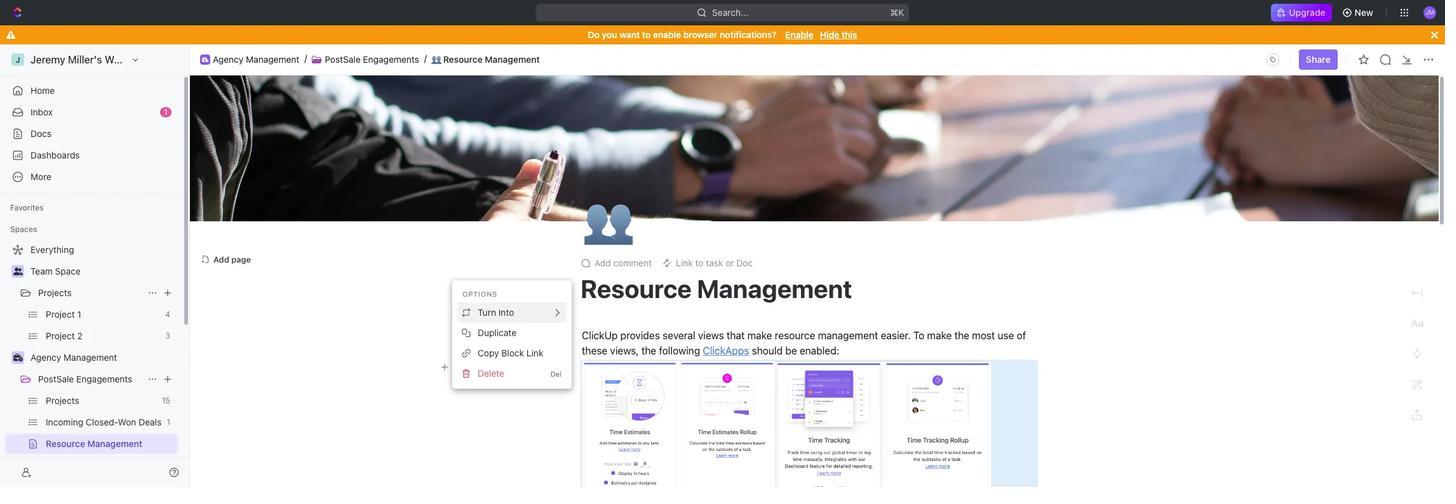 Task type: describe. For each thing, give the bounding box(es) containing it.
agency management link for business time icon
[[30, 348, 175, 368]]

to
[[914, 331, 925, 342]]

1 vertical spatial the
[[642, 346, 656, 357]]

dashboards
[[30, 150, 80, 161]]

upgrade link
[[1272, 4, 1332, 22]]

agency for the agency management link associated with business time image
[[213, 54, 243, 65]]

these
[[582, 346, 608, 357]]

clickup provides several views that make resource management easier. to make the most use of these views, the following
[[582, 331, 1029, 357]]

copy block link button
[[457, 344, 567, 364]]

projects
[[38, 288, 72, 299]]

business time image
[[202, 57, 208, 62]]

agency management link for business time image
[[213, 54, 299, 65]]

resource
[[775, 331, 815, 342]]

you
[[602, 29, 617, 40]]

agency management for the agency management link associated with business time image
[[213, 54, 299, 65]]

team space link
[[30, 262, 175, 282]]

engagements for the leftmost postsale engagements link
[[76, 374, 132, 385]]

be
[[785, 346, 797, 357]]

new
[[1355, 7, 1374, 18]]

home link
[[5, 81, 178, 101]]

add page
[[213, 255, 251, 265]]

search...
[[712, 7, 748, 18]]

management inside tree
[[64, 353, 117, 363]]

inbox
[[30, 107, 53, 118]]

enable
[[785, 29, 814, 40]]

add comment
[[595, 258, 652, 269]]

comment
[[613, 258, 652, 269]]

postsale inside sidebar navigation
[[38, 374, 74, 385]]

2 make from the left
[[927, 331, 952, 342]]

management
[[818, 331, 878, 342]]

user group image
[[13, 268, 23, 276]]

following
[[659, 346, 700, 357]]

to
[[642, 29, 651, 40]]

should
[[752, 346, 783, 357]]

clickapps link
[[703, 346, 749, 357]]

👥 resource management
[[431, 54, 540, 65]]

engagements for postsale engagements link to the top
[[363, 54, 419, 65]]

tree inside sidebar navigation
[[5, 240, 178, 488]]

add for add page
[[213, 255, 229, 265]]

clickapps
[[703, 346, 749, 357]]

duplicate
[[478, 328, 517, 339]]

docs link
[[5, 124, 178, 144]]

that
[[727, 331, 745, 342]]

this
[[842, 29, 857, 40]]

use
[[998, 331, 1014, 342]]

⌘k
[[890, 7, 904, 18]]

clickup
[[582, 331, 618, 342]]

duplicate button
[[457, 323, 567, 344]]

agency management for business time icon's the agency management link
[[30, 353, 117, 363]]

turn into
[[478, 307, 514, 318]]

add for add comment
[[595, 258, 611, 269]]

do you want to enable browser notifications? enable hide this
[[588, 29, 857, 40]]

1 horizontal spatial postsale
[[325, 54, 361, 65]]

clickapps should be enabled:
[[703, 346, 839, 357]]

0 vertical spatial postsale engagements link
[[325, 54, 419, 65]]

1 horizontal spatial resource
[[581, 274, 692, 304]]

copy
[[478, 348, 499, 359]]

options
[[463, 290, 497, 299]]

👥
[[431, 54, 441, 64]]



Task type: locate. For each thing, give the bounding box(es) containing it.
docs
[[30, 128, 51, 139]]

add left page
[[213, 255, 229, 265]]

make up "should"
[[748, 331, 772, 342]]

postsale engagements link
[[325, 54, 419, 65], [38, 370, 142, 390]]

agency management inside sidebar navigation
[[30, 353, 117, 363]]

agency right business time icon
[[30, 353, 61, 363]]

1 vertical spatial postsale engagements link
[[38, 370, 142, 390]]

engagements
[[363, 54, 419, 65], [76, 374, 132, 385]]

1 vertical spatial resource
[[581, 274, 692, 304]]

make right to
[[927, 331, 952, 342]]

0 horizontal spatial postsale engagements
[[38, 374, 132, 385]]

views
[[698, 331, 724, 342]]

1 vertical spatial postsale
[[38, 374, 74, 385]]

1
[[164, 107, 168, 117]]

0 horizontal spatial engagements
[[76, 374, 132, 385]]

del
[[551, 370, 562, 378]]

0 horizontal spatial resource
[[443, 54, 483, 65]]

favorites button
[[5, 201, 49, 216]]

turn
[[478, 307, 496, 318]]

add left comment
[[595, 258, 611, 269]]

agency management right business time icon
[[30, 353, 117, 363]]

the left most
[[955, 331, 970, 342]]

business time image
[[13, 355, 23, 362]]

engagements inside tree
[[76, 374, 132, 385]]

of
[[1017, 331, 1026, 342]]

enabled:
[[800, 346, 839, 357]]

most
[[972, 331, 995, 342]]

tree
[[5, 240, 178, 488]]

agency management link
[[213, 54, 299, 65], [30, 348, 175, 368]]

agency inside sidebar navigation
[[30, 353, 61, 363]]

0 horizontal spatial add
[[213, 255, 229, 265]]

notifications?
[[720, 29, 777, 40]]

sidebar navigation
[[0, 44, 190, 488]]

agency management right business time image
[[213, 54, 299, 65]]

management
[[246, 54, 299, 65], [485, 54, 540, 65], [697, 274, 852, 304], [64, 353, 117, 363]]

0 horizontal spatial agency management
[[30, 353, 117, 363]]

0 vertical spatial agency
[[213, 54, 243, 65]]

easier.
[[881, 331, 911, 342]]

postsale engagements inside postsale engagements link
[[38, 374, 132, 385]]

1 vertical spatial postsale engagements
[[38, 374, 132, 385]]

upgrade
[[1289, 7, 1326, 18]]

1 horizontal spatial engagements
[[363, 54, 419, 65]]

the
[[955, 331, 970, 342], [642, 346, 656, 357]]

into
[[499, 307, 514, 318]]

copy block link
[[478, 348, 543, 359]]

postsale engagements for the leftmost postsale engagements link
[[38, 374, 132, 385]]

provides
[[620, 331, 660, 342]]

share
[[1306, 54, 1331, 65]]

0 vertical spatial postsale
[[325, 54, 361, 65]]

1 horizontal spatial the
[[955, 331, 970, 342]]

team
[[30, 266, 53, 277]]

tree containing team space
[[5, 240, 178, 488]]

make
[[748, 331, 772, 342], [927, 331, 952, 342]]

0 horizontal spatial the
[[642, 346, 656, 357]]

0 vertical spatial postsale engagements
[[325, 54, 419, 65]]

browser
[[684, 29, 718, 40]]

want
[[620, 29, 640, 40]]

postsale engagements
[[325, 54, 419, 65], [38, 374, 132, 385]]

projects link
[[38, 283, 142, 304]]

1 horizontal spatial agency
[[213, 54, 243, 65]]

0 vertical spatial agency management
[[213, 54, 299, 65]]

home
[[30, 85, 55, 96]]

new button
[[1337, 3, 1381, 23]]

dashboards link
[[5, 145, 178, 166]]

0 vertical spatial resource
[[443, 54, 483, 65]]

1 horizontal spatial agency management link
[[213, 54, 299, 65]]

hide
[[820, 29, 840, 40]]

0 horizontal spatial postsale engagements link
[[38, 370, 142, 390]]

turn into button
[[457, 303, 567, 323]]

1 vertical spatial agency management
[[30, 353, 117, 363]]

link
[[527, 348, 543, 359]]

postsale
[[325, 54, 361, 65], [38, 374, 74, 385]]

views,
[[610, 346, 639, 357]]

1 horizontal spatial agency management
[[213, 54, 299, 65]]

0 horizontal spatial make
[[748, 331, 772, 342]]

space
[[55, 266, 81, 277]]

resource down comment
[[581, 274, 692, 304]]

1 vertical spatial agency
[[30, 353, 61, 363]]

1 vertical spatial engagements
[[76, 374, 132, 385]]

agency
[[213, 54, 243, 65], [30, 353, 61, 363]]

delete
[[478, 368, 504, 379]]

1 horizontal spatial make
[[927, 331, 952, 342]]

page
[[231, 255, 251, 265]]

1 vertical spatial agency management link
[[30, 348, 175, 368]]

agency management
[[213, 54, 299, 65], [30, 353, 117, 363]]

0 horizontal spatial agency
[[30, 353, 61, 363]]

favorites
[[10, 203, 44, 213]]

resource right 👥
[[443, 54, 483, 65]]

0 horizontal spatial agency management link
[[30, 348, 175, 368]]

do
[[588, 29, 600, 40]]

several
[[663, 331, 696, 342]]

agency right business time image
[[213, 54, 243, 65]]

0 horizontal spatial postsale
[[38, 374, 74, 385]]

1 make from the left
[[748, 331, 772, 342]]

block
[[501, 348, 524, 359]]

resource management
[[581, 274, 852, 304]]

team space
[[30, 266, 81, 277]]

postsale engagements for postsale engagements link to the top
[[325, 54, 419, 65]]

enable
[[653, 29, 681, 40]]

0 vertical spatial agency management link
[[213, 54, 299, 65]]

the down provides
[[642, 346, 656, 357]]

1 horizontal spatial postsale engagements link
[[325, 54, 419, 65]]

add
[[213, 255, 229, 265], [595, 258, 611, 269]]

resource
[[443, 54, 483, 65], [581, 274, 692, 304]]

0 vertical spatial the
[[955, 331, 970, 342]]

spaces
[[10, 225, 37, 234]]

0 vertical spatial engagements
[[363, 54, 419, 65]]

1 horizontal spatial postsale engagements
[[325, 54, 419, 65]]

1 horizontal spatial add
[[595, 258, 611, 269]]

agency for business time icon's the agency management link
[[30, 353, 61, 363]]



Task type: vqa. For each thing, say whether or not it's contained in the screenshot.
most
yes



